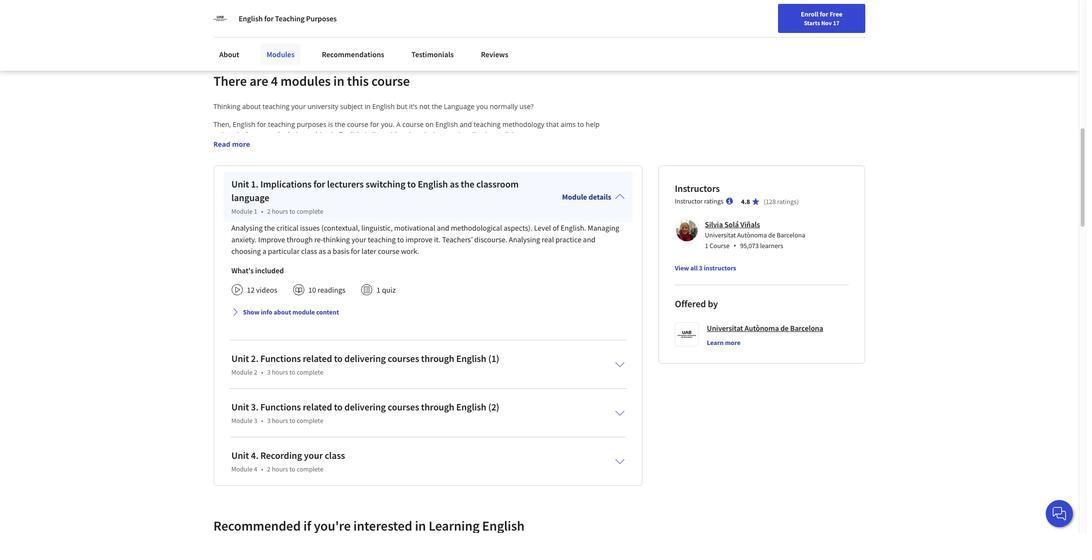 Task type: vqa. For each thing, say whether or not it's contained in the screenshot.


Task type: locate. For each thing, give the bounding box(es) containing it.
1 vertical spatial purposes
[[279, 426, 309, 435]]

subject down course,
[[280, 252, 303, 262]]

more inside read more 'button'
[[232, 140, 250, 149]]

understand up micro-
[[221, 354, 259, 363]]

on right it
[[256, 12, 265, 22]]

for inside analysing the critical issues (contextual, linguistic, motivational and methodological aspects). level of english. managing anxiety. improve through re-thinking your teaching to improve it. teachers' discourse. analysing real practice and choosing a particular class as a basis for later course work.
[[351, 246, 360, 256]]

should
[[312, 232, 334, 241]]

1.
[[251, 178, 259, 190]]

complete down recording
[[297, 465, 324, 474]]

hours inside unit 1. implications for lecturers switching to english as the classroom language module 1 • 2 hours to complete
[[272, 207, 288, 216]]

through inside analysing the critical issues (contextual, linguistic, motivational and methodological aspects). level of english. managing anxiety. improve through re-thinking your teaching to improve it. teachers' discourse. analysing real practice and choosing a particular class as a basis for later course work.
[[287, 235, 313, 245]]

1 courses from the top
[[388, 353, 420, 365]]

1 vertical spatial teaching
[[249, 426, 277, 435]]

discourse. inside analysing the critical issues (contextual, linguistic, motivational and methodological aspects). level of english. managing anxiety. improve through re-thinking your teaching to improve it. teachers' discourse. analysing real practice and choosing a particular class as a basis for later course work.
[[475, 235, 508, 245]]

a
[[397, 120, 401, 129], [462, 181, 466, 190]]

share
[[324, 161, 341, 170]]

you left normally
[[477, 102, 488, 111]]

and right grammar at the bottom left of the page
[[456, 385, 469, 394]]

find your new career
[[810, 11, 871, 20]]

on down strategic,
[[421, 283, 429, 292]]

0 horizontal spatial functions
[[252, 364, 281, 374]]

autònoma inside then, english for teaching purposes is the course for you. a course on english and teaching methodology that aims to help university lecturers do their teaching in english, in line with university internationalisation policies. the course structure is the same for all learners and there are opportunities for them to link up with colleagues from universities all over the world who share the same discipline and discourse community, to ask questions and exchange ideas. this mooc targets lecturers who wish to begin using english in their teaching. a priori, this means university lecturers from countries where english is not the l1 or a widely-used language (romance language-speaking countries, for example), though in fact the course is open to teachers from all educational stages who want to teach through english, following the principles of emi (english medium instruction). on completing the course, you should be able to do the following. a) teach a university subject in english, having gained the necessary confidence and skills. b) integrate all aspects of clil (methodological, pedagogical, strategic, attitudinal, motivational, linguistic, sociolinguistic and pragmatic) to put together their own english-medium course on their particular subject. c) describe the characteristics of the university lecture discourse genre (planning, agents, channels, phases, dynamics, and current flexibility of the genre). d) understand and perform the basic linguistic macro-functions within english teaching discourse. e) understand and perform, using the appropriate linguistic exponents (vocabulary, structures, and phraseology), the main micro-functions in english teaching discourse: metalinguistic, informative, evaluative, inductive, and social. f) consolidate their oral expression and interaction skills, and their grammar and vocabulary, at english levels c1 and c2 as defined by the council of europe. english for teaching purposes is a course provided by the language service at the universitat autònoma de barcelona (uab).
[[510, 426, 544, 435]]

review
[[390, 12, 412, 22]]

2 horizontal spatial from
[[567, 150, 583, 160]]

1 horizontal spatial about
[[274, 308, 291, 317]]

0 vertical spatial linguistic
[[333, 334, 361, 343]]

2 horizontal spatial english,
[[564, 201, 588, 211]]

class
[[301, 246, 317, 256], [325, 450, 345, 462]]

1 left quiz
[[377, 285, 381, 295]]

0 vertical spatial de
[[769, 231, 776, 240]]

your inside unit 4. recording your class module 4 • 2 hours to complete
[[304, 450, 323, 462]]

complete up expression
[[297, 368, 324, 377]]

0 vertical spatial teaching
[[275, 14, 305, 23]]

universitat inside silvia solá viñals universitat autònoma de barcelona 1 course • 95,073 learners
[[705, 231, 736, 240]]

and right discipline
[[406, 161, 418, 170]]

0 vertical spatial courses
[[388, 353, 420, 365]]

understand
[[222, 334, 259, 343], [221, 354, 259, 363]]

policies.
[[497, 130, 523, 139]]

teaching up later in the top left of the page
[[368, 235, 396, 245]]

0 vertical spatial linguistic,
[[362, 223, 393, 233]]

0 vertical spatial discourse
[[420, 161, 450, 170]]

courses inside unit 3. functions related to delivering courses through english (2) module 3 • 3 hours to complete
[[388, 401, 420, 413]]

1 horizontal spatial particular
[[448, 283, 478, 292]]

1 horizontal spatial functions
[[385, 334, 414, 343]]

delivering for 2.
[[345, 353, 386, 365]]

autònoma inside silvia solá viñals universitat autònoma de barcelona 1 course • 95,073 learners
[[738, 231, 767, 240]]

2 unit from the top
[[232, 353, 249, 365]]

course down strategic,
[[398, 283, 419, 292]]

0 vertical spatial are
[[250, 72, 268, 90]]

related inside unit 3. functions related to delivering courses through english (2) module 3 • 3 hours to complete
[[303, 401, 332, 413]]

4 unit from the top
[[232, 450, 249, 462]]

module
[[562, 192, 588, 202], [232, 207, 253, 216], [232, 368, 253, 377], [232, 417, 253, 426], [232, 465, 253, 474]]

who left share
[[308, 161, 322, 170]]

by down consolidate at left
[[248, 395, 256, 404]]

within
[[416, 334, 436, 343]]

purposes inside then, english for teaching purposes is the course for you. a course on english and teaching methodology that aims to help university lecturers do their teaching in english, in line with university internationalisation policies. the course structure is the same for all learners and there are opportunities for them to link up with colleagues from universities all over the world who share the same discipline and discourse community, to ask questions and exchange ideas. this mooc targets lecturers who wish to begin using english in their teaching. a priori, this means university lecturers from countries where english is not the l1 or a widely-used language (romance language-speaking countries, for example), though in fact the course is open to teachers from all educational stages who want to teach through english, following the principles of emi (english medium instruction). on completing the course, you should be able to do the following. a) teach a university subject in english, having gained the necessary confidence and skills. b) integrate all aspects of clil (methodological, pedagogical, strategic, attitudinal, motivational, linguistic, sociolinguistic and pragmatic) to put together their own english-medium course on their particular subject. c) describe the characteristics of the university lecture discourse genre (planning, agents, channels, phases, dynamics, and current flexibility of the genre). d) understand and perform the basic linguistic macro-functions within english teaching discourse. e) understand and perform, using the appropriate linguistic exponents (vocabulary, structures, and phraseology), the main micro-functions in english teaching discourse: metalinguistic, informative, evaluative, inductive, and social. f) consolidate their oral expression and interaction skills, and their grammar and vocabulary, at english levels c1 and c2 as defined by the council of europe. english for teaching purposes is a course provided by the language service at the universitat autònoma de barcelona (uab).
[[279, 426, 309, 435]]

2 complete from the top
[[297, 368, 324, 377]]

1 inside silvia solá viñals universitat autònoma de barcelona 1 course • 95,073 learners
[[705, 242, 709, 250]]

hours inside unit 2. functions related to delivering courses through english (1) module 2 • 3 hours to complete
[[272, 368, 288, 377]]

of left "emi"
[[289, 212, 295, 221]]

1 vertical spatial are
[[399, 150, 410, 160]]

functions for 3.
[[261, 401, 301, 413]]

to right europe.
[[334, 401, 343, 413]]

1 vertical spatial courses
[[388, 401, 420, 413]]

english up (uab).
[[214, 426, 236, 435]]

0 horizontal spatial linguistic,
[[362, 223, 393, 233]]

0 vertical spatial on
[[256, 12, 265, 22]]

module
[[293, 308, 315, 317]]

english down implications
[[284, 191, 306, 200]]

to left the ask
[[491, 161, 498, 170]]

media
[[287, 12, 307, 22]]

None search field
[[138, 6, 371, 25]]

the inside analysing the critical issues (contextual, linguistic, motivational and methodological aspects). level of english. managing anxiety. improve through re-thinking your teaching to improve it. teachers' discourse. analysing real practice and choosing a particular class as a basis for later course work.
[[264, 223, 275, 233]]

0 horizontal spatial learners
[[339, 150, 365, 160]]

linguistic, inside then, english for teaching purposes is the course for you. a course on english and teaching methodology that aims to help university lecturers do their teaching in english, in line with university internationalisation policies. the course structure is the same for all learners and there are opportunities for them to link up with colleagues from universities all over the world who share the same discipline and discourse community, to ask questions and exchange ideas. this mooc targets lecturers who wish to begin using english in their teaching. a priori, this means university lecturers from countries where english is not the l1 or a widely-used language (romance language-speaking countries, for example), though in fact the course is open to teachers from all educational stages who want to teach through english, following the principles of emi (english medium instruction). on completing the course, you should be able to do the following. a) teach a university subject in english, having gained the necessary confidence and skills. b) integrate all aspects of clil (methodological, pedagogical, strategic, attitudinal, motivational, linguistic, sociolinguistic and pragmatic) to put together their own english-medium course on their particular subject. c) describe the characteristics of the university lecture discourse genre (planning, agents, channels, phases, dynamics, and current flexibility of the genre). d) understand and perform the basic linguistic macro-functions within english teaching discourse. e) understand and perform, using the appropriate linguistic exponents (vocabulary, structures, and phraseology), the main micro-functions in english teaching discourse: metalinguistic, informative, evaluative, inductive, and social. f) consolidate their oral expression and interaction skills, and their grammar and vocabulary, at english levels c1 and c2 as defined by the council of europe. english for teaching purposes is a course provided by the language service at the universitat autònoma de barcelona (uab).
[[515, 273, 545, 282]]

dynamics,
[[554, 303, 585, 312]]

courses inside unit 2. functions related to delivering courses through english (1) module 2 • 3 hours to complete
[[388, 353, 420, 365]]

teaching.
[[431, 181, 460, 190]]

this inside then, english for teaching purposes is the course for you. a course on english and teaching methodology that aims to help university lecturers do their teaching in english, in line with university internationalisation policies. the course structure is the same for all learners and there are opportunities for them to link up with colleagues from universities all over the world who share the same discipline and discourse community, to ask questions and exchange ideas. this mooc targets lecturers who wish to begin using english in their teaching. a priori, this means university lecturers from countries where english is not the l1 or a widely-used language (romance language-speaking countries, for example), though in fact the course is open to teachers from all educational stages who want to teach through english, following the principles of emi (english medium instruction). on completing the course, you should be able to do the following. a) teach a university subject in english, having gained the necessary confidence and skills. b) integrate all aspects of clil (methodological, pedagogical, strategic, attitudinal, motivational, linguistic, sociolinguistic and pragmatic) to put together their own english-medium course on their particular subject. c) describe the characteristics of the university lecture discourse genre (planning, agents, channels, phases, dynamics, and current flexibility of the genre). d) understand and perform the basic linguistic macro-functions within english teaching discourse. e) understand and perform, using the appropriate linguistic exponents (vocabulary, structures, and phraseology), the main micro-functions in english teaching discourse: metalinguistic, informative, evaluative, inductive, and social. f) consolidate their oral expression and interaction skills, and their grammar and vocabulary, at english levels c1 and c2 as defined by the council of europe. english for teaching purposes is a course provided by the language service at the universitat autònoma de barcelona (uab).
[[488, 181, 500, 190]]

1 vertical spatial functions
[[261, 401, 301, 413]]

career
[[852, 11, 871, 20]]

1 horizontal spatial are
[[399, 150, 410, 160]]

0 vertical spatial subject
[[340, 102, 363, 111]]

complete inside unit 2. functions related to delivering courses through english (1) module 2 • 3 hours to complete
[[297, 368, 324, 377]]

their left 'oral'
[[259, 385, 274, 394]]

lecturers inside unit 1. implications for lecturers switching to english as the classroom language module 1 • 2 hours to complete
[[327, 178, 364, 190]]

lecturers up l1
[[327, 178, 364, 190]]

2 hours from the top
[[272, 368, 288, 377]]

3 hours from the top
[[272, 417, 288, 426]]

through
[[536, 201, 562, 211], [287, 235, 313, 245], [421, 353, 455, 365], [421, 401, 455, 413]]

enroll for free starts nov 17
[[801, 10, 843, 27]]

2
[[267, 207, 271, 216], [254, 368, 257, 377], [267, 465, 271, 474]]

unit inside unit 3. functions related to delivering courses through english (2) module 3 • 3 hours to complete
[[232, 401, 249, 413]]

1 vertical spatial more
[[726, 339, 741, 347]]

not
[[420, 102, 430, 111], [315, 191, 326, 200]]

and left perform
[[261, 334, 273, 343]]

module inside unit 2. functions related to delivering courses through english (1) module 2 • 3 hours to complete
[[232, 368, 253, 377]]

1 vertical spatial you
[[299, 232, 311, 241]]

as inside analysing the critical issues (contextual, linguistic, motivational and methodological aspects). level of english. managing anxiety. improve through re-thinking your teaching to improve it. teachers' discourse. analysing real practice and choosing a particular class as a basis for later course work.
[[319, 246, 326, 256]]

analysing the critical issues (contextual, linguistic, motivational and methodological aspects). level of english. managing anxiety. improve through re-thinking your teaching to improve it. teachers' discourse. analysing real practice and choosing a particular class as a basis for later course work.
[[232, 223, 620, 256]]

2 inside unit 2. functions related to delivering courses through english (1) module 2 • 3 hours to complete
[[254, 368, 257, 377]]

module up consolidate at left
[[232, 368, 253, 377]]

teaching inside then, english for teaching purposes is the course for you. a course on english and teaching methodology that aims to help university lecturers do their teaching in english, in line with university internationalisation policies. the course structure is the same for all learners and there are opportunities for them to link up with colleagues from universities all over the world who share the same discipline and discourse community, to ask questions and exchange ideas. this mooc targets lecturers who wish to begin using english in their teaching. a priori, this means university lecturers from countries where english is not the l1 or a widely-used language (romance language-speaking countries, for example), though in fact the course is open to teachers from all educational stages who want to teach through english, following the principles of emi (english medium instruction). on completing the course, you should be able to do the following. a) teach a university subject in english, having gained the necessary confidence and skills. b) integrate all aspects of clil (methodological, pedagogical, strategic, attitudinal, motivational, linguistic, sociolinguistic and pragmatic) to put together their own english-medium course on their particular subject. c) describe the characteristics of the university lecture discourse genre (planning, agents, channels, phases, dynamics, and current flexibility of the genre). d) understand and perform the basic linguistic macro-functions within english teaching discourse. e) understand and perform, using the appropriate linguistic exponents (vocabulary, structures, and phraseology), the main micro-functions in english teaching discourse: metalinguistic, informative, evaluative, inductive, and social. f) consolidate their oral expression and interaction skills, and their grammar and vocabulary, at english levels c1 and c2 as defined by the council of europe. english for teaching purposes is a course provided by the language service at the universitat autònoma de barcelona (uab).
[[249, 426, 277, 435]]

universitat autònoma de barcelona image
[[214, 12, 227, 25]]

who left wish
[[305, 181, 318, 190]]

1 vertical spatial class
[[325, 450, 345, 462]]

in left line
[[365, 130, 371, 139]]

1 delivering from the top
[[345, 353, 386, 365]]

through inside unit 2. functions related to delivering courses through english (1) module 2 • 3 hours to complete
[[421, 353, 455, 365]]

2 vertical spatial by
[[376, 426, 383, 435]]

0 horizontal spatial english,
[[312, 252, 336, 262]]

functions inside unit 3. functions related to delivering courses through english (2) module 3 • 3 hours to complete
[[261, 401, 301, 413]]

0 vertical spatial 4
[[271, 72, 278, 90]]

2 vertical spatial universitat
[[474, 426, 508, 435]]

english left (2)
[[457, 401, 487, 413]]

through inside then, english for teaching purposes is the course for you. a course on english and teaching methodology that aims to help university lecturers do their teaching in english, in line with university internationalisation policies. the course structure is the same for all learners and there are opportunities for them to link up with colleagues from universities all over the world who share the same discipline and discourse community, to ask questions and exchange ideas. this mooc targets lecturers who wish to begin using english in their teaching. a priori, this means university lecturers from countries where english is not the l1 or a widely-used language (romance language-speaking countries, for example), though in fact the course is open to teachers from all educational stages who want to teach through english, following the principles of emi (english medium instruction). on completing the course, you should be able to do the following. a) teach a university subject in english, having gained the necessary confidence and skills. b) integrate all aspects of clil (methodological, pedagogical, strategic, attitudinal, motivational, linguistic, sociolinguistic and pragmatic) to put together their own english-medium course on their particular subject. c) describe the characteristics of the university lecture discourse genre (planning, agents, channels, phases, dynamics, and current flexibility of the genre). d) understand and perform the basic linguistic macro-functions within english teaching discourse. e) understand and perform, using the appropriate linguistic exponents (vocabulary, structures, and phraseology), the main micro-functions in english teaching discourse: metalinguistic, informative, evaluative, inductive, and social. f) consolidate their oral expression and interaction skills, and their grammar and vocabulary, at english levels c1 and c2 as defined by the council of europe. english for teaching purposes is a course provided by the language service at the universitat autònoma de barcelona (uab).
[[536, 201, 562, 211]]

universitat autònoma de barcelona link
[[707, 323, 824, 334]]

2 courses from the top
[[388, 401, 420, 413]]

all inside button
[[691, 264, 698, 273]]

that
[[547, 120, 559, 129]]

describe
[[221, 303, 248, 312]]

same up the begin
[[355, 161, 373, 170]]

2 functions from the top
[[261, 401, 301, 413]]

of left "clil"
[[287, 273, 293, 282]]

2 vertical spatial 2
[[267, 465, 271, 474]]

0 vertical spatial related
[[303, 353, 332, 365]]

through down within
[[421, 353, 455, 365]]

unit inside unit 2. functions related to delivering courses through english (1) module 2 • 3 hours to complete
[[232, 353, 249, 365]]

sociolinguistic
[[546, 273, 591, 282]]

1 vertical spatial learners
[[761, 242, 784, 250]]

0 horizontal spatial about
[[242, 102, 261, 111]]

in down perform,
[[283, 364, 289, 374]]

0 horizontal spatial do
[[276, 130, 284, 139]]

1 related from the top
[[303, 353, 332, 365]]

1 vertical spatial de
[[781, 324, 789, 333]]

english-
[[345, 283, 370, 292]]

course down thinking about teaching your university subject in english but it's not the language you normally use?
[[347, 120, 369, 129]]

university down readings
[[330, 303, 361, 312]]

0 horizontal spatial language
[[397, 426, 428, 435]]

1 horizontal spatial class
[[325, 450, 345, 462]]

solá
[[725, 220, 739, 229]]

unit 3. functions related to delivering courses through english (2) module 3 • 3 hours to complete
[[232, 401, 500, 426]]

them
[[467, 150, 484, 160]]

through inside unit 3. functions related to delivering courses through english (2) module 3 • 3 hours to complete
[[421, 401, 455, 413]]

3 complete from the top
[[297, 417, 324, 426]]

learners
[[339, 150, 365, 160], [761, 242, 784, 250]]

english,
[[339, 130, 363, 139], [564, 201, 588, 211], [312, 252, 336, 262]]

3 inside button
[[700, 264, 703, 273]]

in right switching
[[407, 181, 413, 190]]

in right media
[[323, 12, 329, 22]]

reviews link
[[475, 44, 515, 65]]

are inside then, english for teaching purposes is the course for you. a course on english and teaching methodology that aims to help university lecturers do their teaching in english, in line with university internationalisation policies. the course structure is the same for all learners and there are opportunities for them to link up with colleagues from universities all over the world who share the same discipline and discourse community, to ask questions and exchange ideas. this mooc targets lecturers who wish to begin using english in their teaching. a priori, this means university lecturers from countries where english is not the l1 or a widely-used language (romance language-speaking countries, for example), though in fact the course is open to teachers from all educational stages who want to teach through english, following the principles of emi (english medium instruction). on completing the course, you should be able to do the following. a) teach a university subject in english, having gained the necessary confidence and skills. b) integrate all aspects of clil (methodological, pedagogical, strategic, attitudinal, motivational, linguistic, sociolinguistic and pragmatic) to put together their own english-medium course on their particular subject. c) describe the characteristics of the university lecture discourse genre (planning, agents, channels, phases, dynamics, and current flexibility of the genre). d) understand and perform the basic linguistic macro-functions within english teaching discourse. e) understand and perform, using the appropriate linguistic exponents (vocabulary, structures, and phraseology), the main micro-functions in english teaching discourse: metalinguistic, informative, evaluative, inductive, and social. f) consolidate their oral expression and interaction skills, and their grammar and vocabulary, at english levels c1 and c2 as defined by the council of europe. english for teaching purposes is a course provided by the language service at the universitat autònoma de barcelona (uab).
[[399, 150, 410, 160]]

3.
[[251, 401, 259, 413]]

1 vertical spatial linguistic,
[[515, 273, 545, 282]]

attitudinal,
[[436, 273, 470, 282]]

a left priori,
[[462, 181, 466, 190]]

2 delivering from the top
[[345, 401, 386, 413]]

de
[[769, 231, 776, 240], [781, 324, 789, 333], [545, 426, 553, 435]]

de inside then, english for teaching purposes is the course for you. a course on english and teaching methodology that aims to help university lecturers do their teaching in english, in line with university internationalisation policies. the course structure is the same for all learners and there are opportunities for them to link up with colleagues from universities all over the world who share the same discipline and discourse community, to ask questions and exchange ideas. this mooc targets lecturers who wish to begin using english in their teaching. a priori, this means university lecturers from countries where english is not the l1 or a widely-used language (romance language-speaking countries, for example), though in fact the course is open to teachers from all educational stages who want to teach through english, following the principles of emi (english medium instruction). on completing the course, you should be able to do the following. a) teach a university subject in english, having gained the necessary confidence and skills. b) integrate all aspects of clil (methodological, pedagogical, strategic, attitudinal, motivational, linguistic, sociolinguistic and pragmatic) to put together their own english-medium course on their particular subject. c) describe the characteristics of the university lecture discourse genre (planning, agents, channels, phases, dynamics, and current flexibility of the genre). d) understand and perform the basic linguistic macro-functions within english teaching discourse. e) understand and perform, using the appropriate linguistic exponents (vocabulary, structures, and phraseology), the main micro-functions in english teaching discourse: metalinguistic, informative, evaluative, inductive, and social. f) consolidate their oral expression and interaction skills, and their grammar and vocabulary, at english levels c1 and c2 as defined by the council of europe. english for teaching purposes is a course provided by the language service at the universitat autònoma de barcelona (uab).
[[545, 426, 553, 435]]

are
[[250, 72, 268, 90], [399, 150, 410, 160]]

linguistic, inside analysing the critical issues (contextual, linguistic, motivational and methodological aspects). level of english. managing anxiety. improve through re-thinking your teaching to improve it. teachers' discourse. analysing real practice and choosing a particular class as a basis for later course work.
[[362, 223, 393, 233]]

is
[[328, 120, 333, 129], [281, 150, 286, 160], [308, 191, 313, 200], [327, 201, 332, 211], [310, 426, 315, 435]]

used
[[385, 191, 401, 200]]

learners inside silvia solá viñals universitat autònoma de barcelona 1 course • 95,073 learners
[[761, 242, 784, 250]]

3
[[700, 264, 703, 273], [267, 368, 271, 377], [254, 417, 257, 426], [267, 417, 271, 426]]

modules
[[267, 50, 295, 59]]

teach
[[517, 201, 535, 211]]

english right then,
[[233, 120, 255, 129]]

1 vertical spatial a
[[462, 181, 466, 190]]

learn
[[707, 339, 724, 347]]

teach
[[221, 252, 240, 262]]

module inside unit 3. functions related to delivering courses through english (2) module 3 • 3 hours to complete
[[232, 417, 253, 426]]

using up widely-
[[364, 181, 381, 190]]

and up inductive,
[[515, 354, 527, 363]]

1 vertical spatial particular
[[448, 283, 478, 292]]

1 horizontal spatial this
[[488, 181, 500, 190]]

the inside unit 1. implications for lecturers switching to english as the classroom language module 1 • 2 hours to complete
[[461, 178, 475, 190]]

it
[[250, 12, 255, 22]]

ratings
[[705, 197, 724, 206], [778, 197, 797, 206]]

0 horizontal spatial same
[[300, 150, 317, 160]]

social.
[[547, 364, 566, 374]]

1 horizontal spatial learners
[[761, 242, 784, 250]]

course
[[710, 242, 730, 250]]

courses for (1)
[[388, 353, 420, 365]]

from down the this
[[214, 191, 229, 200]]

0 vertical spatial from
[[567, 150, 583, 160]]

with
[[386, 130, 399, 139], [517, 150, 530, 160]]

3 inside unit 2. functions related to delivering courses through english (1) module 2 • 3 hours to complete
[[267, 368, 271, 377]]

module down 4.
[[232, 465, 253, 474]]

having
[[338, 252, 359, 262]]

not down wish
[[315, 191, 326, 200]]

to
[[578, 120, 584, 129], [485, 150, 492, 160], [491, 161, 498, 170], [408, 178, 416, 190], [336, 181, 343, 190], [352, 201, 358, 211], [509, 201, 515, 211], [290, 207, 296, 216], [361, 232, 367, 241], [398, 235, 404, 245], [263, 283, 270, 292], [334, 353, 343, 365], [290, 368, 296, 377], [334, 401, 343, 413], [290, 417, 296, 426], [290, 465, 296, 474]]

by right provided
[[376, 426, 383, 435]]

0 vertical spatial 1
[[254, 207, 257, 216]]

1 horizontal spatial subject
[[340, 102, 363, 111]]

for up community,
[[456, 150, 465, 160]]

stages
[[454, 201, 474, 211]]

0 horizontal spatial analysing
[[232, 223, 263, 233]]

courses down within
[[388, 353, 420, 365]]

1 horizontal spatial you
[[477, 102, 488, 111]]

2 horizontal spatial 1
[[705, 242, 709, 250]]

4 complete from the top
[[297, 465, 324, 474]]

1 horizontal spatial from
[[389, 201, 405, 211]]

unit inside unit 4. recording your class module 4 • 2 hours to complete
[[232, 450, 249, 462]]

3 down 3.
[[254, 417, 257, 426]]

at right service
[[454, 426, 460, 435]]

1 vertical spatial not
[[315, 191, 326, 200]]

priori,
[[468, 181, 487, 190]]

0 vertical spatial not
[[420, 102, 430, 111]]

of inside analysing the critical issues (contextual, linguistic, motivational and methodological aspects). level of english. managing anxiety. improve through re-thinking your teaching to improve it. teachers' discourse. analysing real practice and choosing a particular class as a basis for later course work.
[[553, 223, 559, 233]]

analysing up "anxiety."
[[232, 223, 263, 233]]

same
[[300, 150, 317, 160], [355, 161, 373, 170]]

related inside unit 2. functions related to delivering courses through english (1) module 2 • 3 hours to complete
[[303, 353, 332, 365]]

for down defined
[[238, 426, 247, 435]]

about inside show info about module content dropdown button
[[274, 308, 291, 317]]

0 horizontal spatial from
[[214, 191, 229, 200]]

skills,
[[376, 385, 393, 394]]

1 vertical spatial subject
[[280, 252, 303, 262]]

module down countries
[[232, 207, 253, 216]]

universities
[[214, 161, 250, 170]]

0 horizontal spatial by
[[248, 395, 256, 404]]

as up (romance
[[450, 178, 459, 190]]

targets
[[251, 181, 273, 190]]

to inside analysing the critical issues (contextual, linguistic, motivational and methodological aspects). level of english. managing anxiety. improve through re-thinking your teaching to improve it. teachers' discourse. analysing real practice and choosing a particular class as a basis for later course work.
[[398, 235, 404, 245]]

language up 'educational' at top left
[[402, 191, 431, 200]]

unit inside unit 1. implications for lecturers switching to english as the classroom language module 1 • 2 hours to complete
[[232, 178, 249, 190]]

functions down perform
[[261, 353, 301, 365]]

courses down skills,
[[388, 401, 420, 413]]

1 horizontal spatial english,
[[339, 130, 363, 139]]

1 horizontal spatial same
[[355, 161, 373, 170]]

1 vertical spatial this
[[488, 181, 500, 190]]

0 horizontal spatial as
[[214, 395, 221, 404]]

modules link
[[261, 44, 301, 65]]

discourse down quiz
[[386, 303, 417, 312]]

module inside unit 1. implications for lecturers switching to english as the classroom language module 1 • 2 hours to complete
[[232, 207, 253, 216]]

testimonials link
[[406, 44, 460, 65]]

0 vertical spatial learners
[[339, 150, 365, 160]]

for inside unit 1. implications for lecturers switching to english as the classroom language module 1 • 2 hours to complete
[[314, 178, 325, 190]]

2 vertical spatial from
[[389, 201, 405, 211]]

courses
[[388, 353, 420, 365], [388, 401, 420, 413]]

for
[[820, 10, 829, 18], [264, 14, 274, 23], [257, 120, 266, 129], [370, 120, 380, 129], [319, 150, 328, 160], [456, 150, 465, 160], [314, 178, 325, 190], [560, 191, 570, 200], [351, 246, 360, 256], [238, 426, 247, 435]]

1 vertical spatial 2
[[254, 368, 257, 377]]

autònoma
[[738, 231, 767, 240], [745, 324, 780, 333], [510, 426, 544, 435]]

1 horizontal spatial more
[[726, 339, 741, 347]]

0 vertical spatial class
[[301, 246, 317, 256]]

1 hours from the top
[[272, 207, 288, 216]]

2 inside unit 4. recording your class module 4 • 2 hours to complete
[[267, 465, 271, 474]]

0 horizontal spatial are
[[250, 72, 268, 90]]

ratings down instructors
[[705, 197, 724, 206]]

this
[[347, 72, 369, 90], [488, 181, 500, 190]]

• inside silvia solá viñals universitat autònoma de barcelona 1 course • 95,073 learners
[[734, 241, 737, 251]]

this up language-
[[488, 181, 500, 190]]

1 unit from the top
[[232, 178, 249, 190]]

4 down 4.
[[254, 465, 257, 474]]

starts
[[805, 19, 821, 27]]

functions down 'oral'
[[261, 401, 301, 413]]

1 complete from the top
[[297, 207, 324, 216]]

language down 1.
[[232, 192, 270, 204]]

example),
[[214, 201, 244, 211]]

to down perform,
[[290, 368, 296, 377]]

it's
[[409, 102, 418, 111]]

testimonials
[[412, 50, 454, 59]]

0 vertical spatial about
[[242, 102, 261, 111]]

for down share
[[314, 178, 325, 190]]

2 related from the top
[[303, 401, 332, 413]]

0 horizontal spatial using
[[304, 354, 321, 363]]

1 vertical spatial autònoma
[[745, 324, 780, 333]]

perform
[[275, 334, 301, 343]]

1 horizontal spatial at
[[508, 385, 514, 394]]

discourse. inside then, english for teaching purposes is the course for you. a course on english and teaching methodology that aims to help university lecturers do their teaching in english, in line with university internationalisation policies. the course structure is the same for all learners and there are opportunities for them to link up with colleagues from universities all over the world who share the same discipline and discourse community, to ask questions and exchange ideas. this mooc targets lecturers who wish to begin using english in their teaching. a priori, this means university lecturers from countries where english is not the l1 or a widely-used language (romance language-speaking countries, for example), though in fact the course is open to teachers from all educational stages who want to teach through english, following the principles of emi (english medium instruction). on completing the course, you should be able to do the following. a) teach a university subject in english, having gained the necessary confidence and skills. b) integrate all aspects of clil (methodological, pedagogical, strategic, attitudinal, motivational, linguistic, sociolinguistic and pragmatic) to put together their own english-medium course on their particular subject. c) describe the characteristics of the university lecture discourse genre (planning, agents, channels, phases, dynamics, and current flexibility of the genre). d) understand and perform the basic linguistic macro-functions within english teaching discourse. e) understand and perform, using the appropriate linguistic exponents (vocabulary, structures, and phraseology), the main micro-functions in english teaching discourse: metalinguistic, informative, evaluative, inductive, and social. f) consolidate their oral expression and interaction skills, and their grammar and vocabulary, at english levels c1 and c2 as defined by the council of europe. english for teaching purposes is a course provided by the language service at the universitat autònoma de barcelona (uab).
[[490, 334, 523, 343]]

not right it's
[[420, 102, 430, 111]]

learners up share
[[339, 150, 365, 160]]

unit for unit 3. functions related to delivering courses through english (2)
[[232, 401, 249, 413]]

1 horizontal spatial language
[[402, 191, 431, 200]]

3 right view
[[700, 264, 703, 273]]

choosing
[[232, 246, 261, 256]]

medium
[[337, 212, 363, 221]]

10 readings
[[309, 285, 346, 295]]

analysing
[[232, 223, 263, 233], [509, 235, 541, 245]]

0 vertical spatial universitat
[[705, 231, 736, 240]]

the up improve
[[264, 223, 275, 233]]

• inside unit 1. implications for lecturers switching to english as the classroom language module 1 • 2 hours to complete
[[261, 207, 263, 216]]

4 hours from the top
[[272, 465, 288, 474]]

1 functions from the top
[[261, 353, 301, 365]]

who
[[308, 161, 322, 170], [305, 181, 318, 190], [476, 201, 490, 211]]

do up structure
[[276, 130, 284, 139]]

4 inside unit 4. recording your class module 4 • 2 hours to complete
[[254, 465, 257, 474]]

unit for unit 2. functions related to delivering courses through english (1)
[[232, 353, 249, 365]]

unit left 4.
[[232, 450, 249, 462]]

teaching down 3.
[[249, 426, 277, 435]]

unit left 2.
[[232, 353, 249, 365]]

the up language-
[[461, 178, 475, 190]]

show info about module content button
[[228, 304, 343, 321]]

delivering inside unit 3. functions related to delivering courses through english (2) module 3 • 3 hours to complete
[[345, 401, 386, 413]]

following.
[[391, 232, 422, 241]]

1 horizontal spatial de
[[769, 231, 776, 240]]

not inside then, english for teaching purposes is the course for you. a course on english and teaching methodology that aims to help university lecturers do their teaching in english, in line with university internationalisation policies. the course structure is the same for all learners and there are opportunities for them to link up with colleagues from universities all over the world who share the same discipline and discourse community, to ask questions and exchange ideas. this mooc targets lecturers who wish to begin using english in their teaching. a priori, this means university lecturers from countries where english is not the l1 or a widely-used language (romance language-speaking countries, for example), though in fact the course is open to teachers from all educational stages who want to teach through english, following the principles of emi (english medium instruction). on completing the course, you should be able to do the following. a) teach a university subject in english, having gained the necessary confidence and skills. b) integrate all aspects of clil (methodological, pedagogical, strategic, attitudinal, motivational, linguistic, sociolinguistic and pragmatic) to put together their own english-medium course on their particular subject. c) describe the characteristics of the university lecture discourse genre (planning, agents, channels, phases, dynamics, and current flexibility of the genre). d) understand and perform the basic linguistic macro-functions within english teaching discourse. e) understand and perform, using the appropriate linguistic exponents (vocabulary, structures, and phraseology), the main micro-functions in english teaching discourse: metalinguistic, informative, evaluative, inductive, and social. f) consolidate their oral expression and interaction skills, and their grammar and vocabulary, at english levels c1 and c2 as defined by the council of europe. english for teaching purposes is a course provided by the language service at the universitat autònoma de barcelona (uab).
[[315, 191, 326, 200]]

0 vertical spatial analysing
[[232, 223, 263, 233]]

0 horizontal spatial language
[[232, 192, 270, 204]]

1 horizontal spatial 4
[[271, 72, 278, 90]]

and right skills,
[[395, 385, 407, 394]]

0 vertical spatial functions
[[261, 353, 301, 365]]

3 unit from the top
[[232, 401, 249, 413]]

functions inside unit 2. functions related to delivering courses through english (1) module 2 • 3 hours to complete
[[261, 353, 301, 365]]

1 horizontal spatial as
[[319, 246, 326, 256]]

complete inside unit 4. recording your class module 4 • 2 hours to complete
[[297, 465, 324, 474]]

for up line
[[370, 120, 380, 129]]

2 vertical spatial english,
[[312, 252, 336, 262]]

university up countries,
[[525, 181, 556, 190]]

unit for unit 4. recording your class
[[232, 450, 249, 462]]

hours inside unit 4. recording your class module 4 • 2 hours to complete
[[272, 465, 288, 474]]

able
[[345, 232, 359, 241]]

12 videos
[[247, 285, 278, 295]]

language inside then, english for teaching purposes is the course for you. a course on english and teaching methodology that aims to help university lecturers do their teaching in english, in line with university internationalisation policies. the course structure is the same for all learners and there are opportunities for them to link up with colleagues from universities all over the world who share the same discipline and discourse community, to ask questions and exchange ideas. this mooc targets lecturers who wish to begin using english in their teaching. a priori, this means university lecturers from countries where english is not the l1 or a widely-used language (romance language-speaking countries, for example), though in fact the course is open to teachers from all educational stages who want to teach through english, following the principles of emi (english medium instruction). on completing the course, you should be able to do the following. a) teach a university subject in english, having gained the necessary confidence and skills. b) integrate all aspects of clil (methodological, pedagogical, strategic, attitudinal, motivational, linguistic, sociolinguistic and pragmatic) to put together their own english-medium course on their particular subject. c) describe the characteristics of the university lecture discourse genre (planning, agents, channels, phases, dynamics, and current flexibility of the genre). d) understand and perform the basic linguistic macro-functions within english teaching discourse. e) understand and perform, using the appropriate linguistic exponents (vocabulary, structures, and phraseology), the main micro-functions in english teaching discourse: metalinguistic, informative, evaluative, inductive, and social. f) consolidate their oral expression and interaction skills, and their grammar and vocabulary, at english levels c1 and c2 as defined by the council of europe. english for teaching purposes is a course provided by the language service at the universitat autònoma de barcelona (uab).
[[402, 191, 431, 200]]

do
[[276, 130, 284, 139], [369, 232, 377, 241]]

delivering inside unit 2. functions related to delivering courses through english (1) module 2 • 3 hours to complete
[[345, 353, 386, 365]]

3 right micro-
[[267, 368, 271, 377]]

as inside unit 1. implications for lecturers switching to english as the classroom language module 1 • 2 hours to complete
[[450, 178, 459, 190]]

more inside learn more button
[[726, 339, 741, 347]]

complete up issues
[[297, 207, 324, 216]]

1 horizontal spatial language
[[444, 102, 475, 111]]

ratings right 128
[[778, 197, 797, 206]]

barcelona inside then, english for teaching purposes is the course for you. a course on english and teaching methodology that aims to help university lecturers do their teaching in english, in line with university internationalisation policies. the course structure is the same for all learners and there are opportunities for them to link up with colleagues from universities all over the world who share the same discipline and discourse community, to ask questions and exchange ideas. this mooc targets lecturers who wish to begin using english in their teaching. a priori, this means university lecturers from countries where english is not the l1 or a widely-used language (romance language-speaking countries, for example), though in fact the course is open to teachers from all educational stages who want to teach through english, following the principles of emi (english medium instruction). on completing the course, you should be able to do the following. a) teach a university subject in english, having gained the necessary confidence and skills. b) integrate all aspects of clil (methodological, pedagogical, strategic, attitudinal, motivational, linguistic, sociolinguistic and pragmatic) to put together their own english-medium course on their particular subject. c) describe the characteristics of the university lecture discourse genre (planning, agents, channels, phases, dynamics, and current flexibility of the genre). d) understand and perform the basic linguistic macro-functions within english teaching discourse. e) understand and perform, using the appropriate linguistic exponents (vocabulary, structures, and phraseology), the main micro-functions in english teaching discourse: metalinguistic, informative, evaluative, inductive, and social. f) consolidate their oral expression and interaction skills, and their grammar and vocabulary, at english levels c1 and c2 as defined by the council of europe. english for teaching purposes is a course provided by the language service at the universitat autònoma de barcelona (uab).
[[555, 426, 587, 435]]

the left basic
[[303, 334, 313, 343]]



Task type: describe. For each thing, give the bounding box(es) containing it.
aspects
[[261, 273, 285, 282]]

language inside unit 1. implications for lecturers switching to english as the classroom language module 1 • 2 hours to complete
[[232, 192, 270, 204]]

0 vertical spatial same
[[300, 150, 317, 160]]

(planning,
[[438, 303, 470, 312]]

silvia solá viñals universitat autònoma de barcelona 1 course • 95,073 learners
[[705, 220, 806, 251]]

(contextual,
[[322, 223, 360, 233]]

learners inside then, english for teaching purposes is the course for you. a course on english and teaching methodology that aims to help university lecturers do their teaching in english, in line with university internationalisation policies. the course structure is the same for all learners and there are opportunities for them to link up with colleagues from universities all over the world who share the same discipline and discourse community, to ask questions and exchange ideas. this mooc targets lecturers who wish to begin using english in their teaching. a priori, this means university lecturers from countries where english is not the l1 or a widely-used language (romance language-speaking countries, for example), though in fact the course is open to teachers from all educational stages who want to teach through english, following the principles of emi (english medium instruction). on completing the course, you should be able to do the following. a) teach a university subject in english, having gained the necessary confidence and skills. b) integrate all aspects of clil (methodological, pedagogical, strategic, attitudinal, motivational, linguistic, sociolinguistic and pragmatic) to put together their own english-medium course on their particular subject. c) describe the characteristics of the university lecture discourse genre (planning, agents, channels, phases, dynamics, and current flexibility of the genre). d) understand and perform the basic linguistic macro-functions within english teaching discourse. e) understand and perform, using the appropriate linguistic exponents (vocabulary, structures, and phraseology), the main micro-functions in english teaching discourse: metalinguistic, informative, evaluative, inductive, and social. f) consolidate their oral expression and interaction skills, and their grammar and vocabulary, at english levels c1 and c2 as defined by the council of europe. english for teaching purposes is a course provided by the language service at the universitat autònoma de barcelona (uab).
[[339, 150, 365, 160]]

2 inside unit 1. implications for lecturers switching to english as the classroom language module 1 • 2 hours to complete
[[267, 207, 271, 216]]

mooc
[[228, 181, 249, 190]]

real
[[542, 235, 554, 245]]

university up read more
[[214, 130, 244, 139]]

it.
[[434, 235, 441, 245]]

over
[[261, 161, 275, 170]]

consolidate
[[220, 385, 257, 394]]

to right switching
[[408, 178, 416, 190]]

particular inside then, english for teaching purposes is the course for you. a course on english and teaching methodology that aims to help university lecturers do their teaching in english, in line with university internationalisation policies. the course structure is the same for all learners and there are opportunities for them to link up with colleagues from universities all over the world who share the same discipline and discourse community, to ask questions and exchange ideas. this mooc targets lecturers who wish to begin using english in their teaching. a priori, this means university lecturers from countries where english is not the l1 or a widely-used language (romance language-speaking countries, for example), though in fact the course is open to teachers from all educational stages who want to teach through english, following the principles of emi (english medium instruction). on completing the course, you should be able to do the following. a) teach a university subject in english, having gained the necessary confidence and skills. b) integrate all aspects of clil (methodological, pedagogical, strategic, attitudinal, motivational, linguistic, sociolinguistic and pragmatic) to put together their own english-medium course on their particular subject. c) describe the characteristics of the university lecture discourse genre (planning, agents, channels, phases, dynamics, and current flexibility of the genre). d) understand and perform the basic linguistic macro-functions within english teaching discourse. e) understand and perform, using the appropriate linguistic exponents (vocabulary, structures, and phraseology), the main micro-functions in english teaching discourse: metalinguistic, informative, evaluative, inductive, and social. f) consolidate their oral expression and interaction skills, and their grammar and vocabulary, at english levels c1 and c2 as defined by the council of europe. english for teaching purposes is a course provided by the language service at the universitat autònoma de barcelona (uab).
[[448, 283, 478, 292]]

lecturers up 'module details'
[[557, 181, 585, 190]]

3 down "council"
[[267, 417, 271, 426]]

english up internationalisation
[[436, 120, 458, 129]]

educational
[[415, 201, 452, 211]]

english inside unit 2. functions related to delivering courses through english (1) module 2 • 3 hours to complete
[[457, 353, 487, 365]]

0 horizontal spatial discourse
[[386, 303, 417, 312]]

0 vertical spatial who
[[308, 161, 322, 170]]

countries,
[[527, 191, 559, 200]]

teaching down appropriate
[[315, 364, 342, 374]]

show
[[243, 308, 260, 317]]

the right share
[[343, 161, 354, 170]]

c2
[[584, 385, 592, 394]]

to right able
[[361, 232, 367, 241]]

lecturers up structure
[[246, 130, 274, 139]]

to left link
[[485, 150, 492, 160]]

complete inside unit 1. implications for lecturers switching to english as the classroom language module 1 • 2 hours to complete
[[297, 207, 324, 216]]

coursera career certificate image
[[683, 0, 844, 51]]

2 horizontal spatial by
[[708, 298, 719, 310]]

chat with us image
[[1052, 507, 1068, 522]]

all up the 12
[[252, 273, 259, 282]]

nov
[[822, 19, 832, 27]]

all up motivational
[[406, 201, 414, 211]]

to inside unit 4. recording your class module 4 • 2 hours to complete
[[290, 465, 296, 474]]

particular inside analysing the critical issues (contextual, linguistic, motivational and methodological aspects). level of english. managing anxiety. improve through re-thinking your teaching to improve it. teachers' discourse. analysing real practice and choosing a particular class as a basis for later course work.
[[268, 246, 300, 256]]

for right countries,
[[560, 191, 570, 200]]

read more
[[214, 140, 250, 149]]

complete inside unit 3. functions related to delivering courses through english (2) module 3 • 3 hours to complete
[[297, 417, 324, 426]]

the left "council"
[[258, 395, 268, 404]]

instructors
[[675, 182, 720, 195]]

1 vertical spatial barcelona
[[791, 324, 824, 333]]

levels
[[541, 385, 558, 394]]

there are 4 modules in this course
[[214, 72, 410, 90]]

the right the phraseology),
[[573, 354, 584, 363]]

the down basic
[[323, 354, 333, 363]]

genre).
[[289, 313, 311, 323]]

means
[[502, 181, 523, 190]]

1 vertical spatial with
[[517, 150, 530, 160]]

flexibility
[[239, 313, 267, 323]]

the right purposes
[[335, 120, 346, 129]]

0 vertical spatial english,
[[339, 130, 363, 139]]

class inside analysing the critical issues (contextual, linguistic, motivational and methodological aspects). level of english. managing anxiety. improve through re-thinking your teaching to improve it. teachers' discourse. analysing real practice and choosing a particular class as a basis for later course work.
[[301, 246, 317, 256]]

2 vertical spatial on
[[421, 283, 429, 292]]

up
[[507, 150, 515, 160]]

there
[[380, 150, 397, 160]]

the down though
[[244, 212, 255, 221]]

on
[[214, 232, 223, 241]]

lecture
[[362, 303, 384, 312]]

strategic,
[[406, 273, 434, 282]]

appropriate
[[335, 354, 373, 363]]

to left help
[[578, 120, 584, 129]]

performance
[[347, 12, 389, 22]]

b)
[[214, 273, 220, 282]]

teaching down normally
[[474, 120, 501, 129]]

perform,
[[274, 354, 302, 363]]

offered by
[[675, 298, 719, 310]]

their left grammar at the bottom left of the page
[[409, 385, 423, 394]]

a left basis
[[328, 246, 331, 256]]

to down "council"
[[290, 417, 296, 426]]

provided
[[346, 426, 374, 435]]

teaching down modules
[[263, 102, 290, 111]]

english left but
[[373, 102, 395, 111]]

language-
[[466, 191, 497, 200]]

• inside unit 2. functions related to delivering courses through english (1) module 2 • 3 hours to complete
[[261, 368, 263, 377]]

a right "teach"
[[242, 252, 245, 262]]

english.
[[561, 223, 587, 233]]

all left over
[[252, 161, 259, 170]]

discourse:
[[344, 364, 376, 374]]

characteristics
[[262, 303, 308, 312]]

discipline
[[374, 161, 404, 170]]

the down instruction).
[[379, 232, 389, 241]]

your inside analysing the critical issues (contextual, linguistic, motivational and methodological aspects). level of english. managing anxiety. improve through re-thinking your teaching to improve it. teachers' discourse. analysing real practice and choosing a particular class as a basis for later course work.
[[352, 235, 366, 245]]

instructor
[[675, 197, 703, 206]]

0 vertical spatial purposes
[[306, 14, 337, 23]]

content
[[316, 308, 339, 317]]

1 vertical spatial at
[[454, 426, 460, 435]]

)
[[797, 197, 799, 206]]

grammar
[[425, 385, 455, 394]]

re-
[[315, 235, 323, 245]]

english down perform,
[[291, 364, 313, 374]]

is up (english
[[327, 201, 332, 211]]

internationalisation
[[434, 130, 496, 139]]

a down europe.
[[317, 426, 321, 435]]

and up the it.
[[437, 223, 450, 233]]

1 vertical spatial universitat
[[707, 324, 744, 333]]

to down the or on the top left of the page
[[352, 201, 358, 211]]

0 vertical spatial functions
[[385, 334, 414, 343]]

(english
[[311, 212, 335, 221]]

and down colleagues
[[545, 161, 557, 170]]

help
[[586, 120, 600, 129]]

more for learn more
[[726, 339, 741, 347]]

phases,
[[528, 303, 552, 312]]

purposes
[[297, 120, 327, 129]]

their left own on the left of page
[[313, 283, 328, 292]]

0 vertical spatial you
[[477, 102, 488, 111]]

module left the details
[[562, 192, 588, 202]]

university up what's included
[[247, 252, 278, 262]]

0 horizontal spatial ratings
[[705, 197, 724, 206]]

readings
[[318, 285, 346, 295]]

inductive,
[[501, 364, 531, 374]]

for right it
[[264, 14, 274, 23]]

to left "emi"
[[290, 207, 296, 216]]

2 vertical spatial who
[[476, 201, 490, 211]]

related for 2.
[[303, 353, 332, 365]]

completing
[[225, 232, 260, 241]]

instructors
[[704, 264, 737, 273]]

universitat inside then, english for teaching purposes is the course for you. a course on english and teaching methodology that aims to help university lecturers do their teaching in english, in line with university internationalisation policies. the course structure is the same for all learners and there are opportunities for them to link up with colleagues from universities all over the world who share the same discipline and discourse community, to ask questions and exchange ideas. this mooc targets lecturers who wish to begin using english in their teaching. a priori, this means university lecturers from countries where english is not the l1 or a widely-used language (romance language-speaking countries, for example), though in fact the course is open to teachers from all educational stages who want to teach through english, following the principles of emi (english medium instruction). on completing the course, you should be able to do the following. a) teach a university subject in english, having gained the necessary confidence and skills. b) integrate all aspects of clil (methodological, pedagogical, strategic, attitudinal, motivational, linguistic, sociolinguistic and pragmatic) to put together their own english-medium course on their particular subject. c) describe the characteristics of the university lecture discourse genre (planning, agents, channels, phases, dynamics, and current flexibility of the genre). d) understand and perform the basic linguistic macro-functions within english teaching discourse. e) understand and perform, using the appropriate linguistic exponents (vocabulary, structures, and phraseology), the main micro-functions in english teaching discourse: metalinguistic, informative, evaluative, inductive, and social. f) consolidate their oral expression and interaction skills, and their grammar and vocabulary, at english levels c1 and c2 as defined by the council of europe. english for teaching purposes is a course provided by the language service at the universitat autònoma de barcelona (uab).
[[474, 426, 508, 435]]

1 vertical spatial same
[[355, 161, 373, 170]]

videos
[[256, 285, 278, 295]]

their down attitudinal,
[[431, 283, 446, 292]]

and right the dynamics,
[[587, 303, 599, 312]]

the up world
[[288, 150, 298, 160]]

viñals
[[741, 220, 761, 229]]

0 vertical spatial using
[[364, 181, 381, 190]]

teachers
[[360, 201, 387, 211]]

english inside unit 3. functions related to delivering courses through english (2) module 3 • 3 hours to complete
[[457, 401, 487, 413]]

c)
[[214, 303, 219, 312]]

course inside analysing the critical issues (contextual, linguistic, motivational and methodological aspects). level of english. managing anxiety. improve through re-thinking your teaching to improve it. teachers' discourse. analysing real practice and choosing a particular class as a basis for later course work.
[[378, 246, 400, 256]]

of down expression
[[295, 395, 301, 404]]

2.
[[251, 353, 259, 365]]

own
[[330, 283, 343, 292]]

the down 10 readings
[[318, 303, 328, 312]]

english up (vocabulary,
[[437, 334, 460, 343]]

english up the used
[[383, 181, 405, 190]]

to down speaking
[[509, 201, 515, 211]]

courses for (2)
[[388, 401, 420, 413]]

course left provided
[[323, 426, 344, 435]]

teaching inside analysing the critical issues (contextual, linguistic, motivational and methodological aspects). level of english. managing anxiety. improve through re-thinking your teaching to improve it. teachers' discourse. analysing real practice and choosing a particular class as a basis for later course work.
[[368, 235, 396, 245]]

1 horizontal spatial a
[[462, 181, 466, 190]]

1 vertical spatial understand
[[221, 354, 259, 363]]

1 vertical spatial using
[[304, 354, 321, 363]]

0 horizontal spatial linguistic
[[333, 334, 361, 343]]

view all 3 instructors
[[675, 264, 737, 273]]

view all 3 instructors button
[[675, 263, 737, 273]]

world
[[289, 161, 307, 170]]

of left content
[[310, 303, 316, 312]]

info
[[261, 308, 273, 317]]

the up "emi"
[[292, 201, 302, 211]]

instruction).
[[365, 212, 403, 221]]

course down it's
[[403, 120, 424, 129]]

recommendations link
[[316, 44, 390, 65]]

to up l1
[[336, 181, 343, 190]]

is right purposes
[[328, 120, 333, 129]]

as inside then, english for teaching purposes is the course for you. a course on english and teaching methodology that aims to help university lecturers do their teaching in english, in line with university internationalisation policies. the course structure is the same for all learners and there are opportunities for them to link up with colleagues from universities all over the world who share the same discipline and discourse community, to ask questions and exchange ideas. this mooc targets lecturers who wish to begin using english in their teaching. a priori, this means university lecturers from countries where english is not the l1 or a widely-used language (romance language-speaking countries, for example), though in fact the course is open to teachers from all educational stages who want to teach through english, following the principles of emi (english medium instruction). on completing the course, you should be able to do the following. a) teach a university subject in english, having gained the necessary confidence and skills. b) integrate all aspects of clil (methodological, pedagogical, strategic, attitudinal, motivational, linguistic, sociolinguistic and pragmatic) to put together their own english-medium course on their particular subject. c) describe the characteristics of the university lecture discourse genre (planning, agents, channels, phases, dynamics, and current flexibility of the genre). d) understand and perform the basic linguistic macro-functions within english teaching discourse. e) understand and perform, using the appropriate linguistic exponents (vocabulary, structures, and phraseology), the main micro-functions in english teaching discourse: metalinguistic, informative, evaluative, inductive, and social. f) consolidate their oral expression and interaction skills, and their grammar and vocabulary, at english levels c1 and c2 as defined by the council of europe. english for teaching purposes is a course provided by the language service at the universitat autònoma de barcelona (uab).
[[214, 395, 221, 404]]

channels,
[[496, 303, 526, 312]]

and up europe.
[[326, 385, 338, 394]]

1 horizontal spatial by
[[376, 426, 383, 435]]

l1
[[339, 191, 347, 200]]

university up purposes
[[308, 102, 339, 111]]

and down managing
[[583, 235, 596, 245]]

to left put
[[263, 283, 270, 292]]

read
[[214, 140, 231, 149]]

managing
[[588, 223, 620, 233]]

and left c2
[[570, 385, 582, 394]]

subject inside then, english for teaching purposes is the course for you. a course on english and teaching methodology that aims to help university lecturers do their teaching in english, in line with university internationalisation policies. the course structure is the same for all learners and there are opportunities for them to link up with colleagues from universities all over the world who share the same discipline and discourse community, to ask questions and exchange ideas. this mooc targets lecturers who wish to begin using english in their teaching. a priori, this means university lecturers from countries where english is not the l1 or a widely-used language (romance language-speaking countries, for example), though in fact the course is open to teachers from all educational stages who want to teach through english, following the principles of emi (english medium instruction). on completing the course, you should be able to do the following. a) teach a university subject in english, having gained the necessary confidence and skills. b) integrate all aspects of clil (methodological, pedagogical, strategic, attitudinal, motivational, linguistic, sociolinguistic and pragmatic) to put together their own english-medium course on their particular subject. c) describe the characteristics of the university lecture discourse genre (planning, agents, channels, phases, dynamics, and current flexibility of the genre). d) understand and perform the basic linguistic macro-functions within english teaching discourse. e) understand and perform, using the appropriate linguistic exponents (vocabulary, structures, and phraseology), the main micro-functions in english teaching discourse: metalinguistic, informative, evaluative, inductive, and social. f) consolidate their oral expression and interaction skills, and their grammar and vocabulary, at english levels c1 and c2 as defined by the council of europe. english for teaching purposes is a course provided by the language service at the universitat autònoma de barcelona (uab).
[[280, 252, 303, 262]]

1 inside unit 1. implications for lecturers switching to english as the classroom language module 1 • 2 hours to complete
[[254, 207, 257, 216]]

• inside unit 4. recording your class module 4 • 2 hours to complete
[[261, 465, 263, 474]]

0 vertical spatial this
[[347, 72, 369, 90]]

d)
[[214, 334, 220, 343]]

teaching left purposes
[[268, 120, 295, 129]]

for up structure
[[257, 120, 266, 129]]

1 vertical spatial analysing
[[509, 235, 541, 245]]

1 vertical spatial english,
[[564, 201, 588, 211]]

teaching down purposes
[[303, 130, 330, 139]]

methodology
[[503, 120, 545, 129]]

the right it's
[[432, 102, 442, 111]]

functions for 2.
[[261, 353, 301, 365]]

class inside unit 4. recording your class module 4 • 2 hours to complete
[[325, 450, 345, 462]]

more for read more
[[232, 140, 250, 149]]

english inside unit 1. implications for lecturers switching to english as the classroom language module 1 • 2 hours to complete
[[418, 178, 448, 190]]

and up internationalisation
[[460, 120, 472, 129]]

language inside then, english for teaching purposes is the course for you. a course on english and teaching methodology that aims to help university lecturers do their teaching in english, in line with university internationalisation policies. the course structure is the same for all learners and there are opportunities for them to link up with colleagues from universities all over the world who share the same discipline and discourse community, to ask questions and exchange ideas. this mooc targets lecturers who wish to begin using english in their teaching. a priori, this means university lecturers from countries where english is not the l1 or a widely-used language (romance language-speaking countries, for example), though in fact the course is open to teachers from all educational stages who want to teach through english, following the principles of emi (english medium instruction). on completing the course, you should be able to do the following. a) teach a university subject in english, having gained the necessary confidence and skills. b) integrate all aspects of clil (methodological, pedagogical, strategic, attitudinal, motivational, linguistic, sociolinguistic and pragmatic) to put together their own english-medium course on their particular subject. c) describe the characteristics of the university lecture discourse genre (planning, agents, channels, phases, dynamics, and current flexibility of the genre). d) understand and perform the basic linguistic macro-functions within english teaching discourse. e) understand and perform, using the appropriate linguistic exponents (vocabulary, structures, and phraseology), the main micro-functions in english teaching discourse: metalinguistic, informative, evaluative, inductive, and social. f) consolidate their oral expression and interaction skills, and their grammar and vocabulary, at english levels c1 and c2 as defined by the council of europe. english for teaching purposes is a course provided by the language service at the universitat autònoma de barcelona (uab).
[[397, 426, 428, 435]]

main
[[214, 364, 230, 374]]

(uab).
[[214, 436, 233, 445]]

1 horizontal spatial not
[[420, 102, 430, 111]]

e)
[[214, 354, 219, 363]]

the left course,
[[262, 232, 272, 241]]

0 vertical spatial with
[[386, 130, 399, 139]]

you inside then, english for teaching purposes is the course for you. a course on english and teaching methodology that aims to help university lecturers do their teaching in english, in line with university internationalisation policies. the course structure is the same for all learners and there are opportunities for them to link up with colleagues from universities all over the world who share the same discipline and discourse community, to ask questions and exchange ideas. this mooc targets lecturers who wish to begin using english in their teaching. a priori, this means university lecturers from countries where english is not the l1 or a widely-used language (romance language-speaking countries, for example), though in fact the course is open to teachers from all educational stages who want to teach through english, following the principles of emi (english medium instruction). on completing the course, you should be able to do the following. a) teach a university subject in english, having gained the necessary confidence and skills. b) integrate all aspects of clil (methodological, pedagogical, strategic, attitudinal, motivational, linguistic, sociolinguistic and pragmatic) to put together their own english-medium course on their particular subject. c) describe the characteristics of the university lecture discourse genre (planning, agents, channels, phases, dynamics, and current flexibility of the genre). d) understand and perform the basic linguistic macro-functions within english teaching discourse. e) understand and perform, using the appropriate linguistic exponents (vocabulary, structures, and phraseology), the main micro-functions in english teaching discourse: metalinguistic, informative, evaluative, inductive, and social. f) consolidate their oral expression and interaction skills, and their grammar and vocabulary, at english levels c1 and c2 as defined by the council of europe. english for teaching purposes is a course provided by the language service at the universitat autònoma de barcelona (uab).
[[299, 232, 311, 241]]

0 vertical spatial at
[[508, 385, 514, 394]]

oral
[[276, 385, 288, 394]]

0 vertical spatial understand
[[222, 334, 259, 343]]

expression
[[290, 385, 324, 394]]

thinking
[[323, 235, 350, 245]]

critical
[[277, 223, 299, 233]]

a right the or on the top left of the page
[[357, 191, 361, 200]]

(2)
[[489, 401, 500, 413]]

find your new career link
[[805, 10, 876, 22]]

1 horizontal spatial linguistic
[[374, 354, 402, 363]]

and down the phraseology),
[[533, 364, 545, 374]]

12
[[247, 285, 255, 295]]

for inside enroll for free starts nov 17
[[820, 10, 829, 18]]

all up share
[[330, 150, 337, 160]]

improve
[[406, 235, 433, 245]]

barcelona inside silvia solá viñals universitat autònoma de barcelona 1 course • 95,073 learners
[[777, 231, 806, 240]]

1 horizontal spatial 1
[[377, 285, 381, 295]]

related for 3.
[[303, 401, 332, 413]]

the up the flexibility
[[250, 303, 260, 312]]

clil
[[295, 273, 308, 282]]

university up opportunities
[[401, 130, 432, 139]]

universitat autònoma de barcelona
[[707, 324, 824, 333]]

1 horizontal spatial do
[[369, 232, 377, 241]]

1 vertical spatial who
[[305, 181, 318, 190]]

the right over
[[276, 161, 287, 170]]

• inside unit 3. functions related to delivering courses through english (2) module 3 • 3 hours to complete
[[261, 417, 263, 426]]

and down b)
[[214, 283, 226, 292]]

delivering for 3.
[[345, 401, 386, 413]]

details
[[589, 192, 612, 202]]

their down purposes
[[286, 130, 301, 139]]

new
[[838, 11, 851, 20]]

the right provided
[[385, 426, 396, 435]]

in left but
[[365, 102, 371, 111]]

1 vertical spatial on
[[426, 120, 434, 129]]

integrate
[[222, 273, 250, 282]]

hours inside unit 3. functions related to delivering courses through english (2) module 3 • 3 hours to complete
[[272, 417, 288, 426]]

is down europe.
[[310, 426, 315, 435]]

1 horizontal spatial ratings
[[778, 197, 797, 206]]

vocabulary,
[[470, 385, 507, 394]]

2 horizontal spatial de
[[781, 324, 789, 333]]

in up "clil"
[[304, 252, 310, 262]]

to left discourse:
[[334, 353, 343, 365]]

silvia solá viñals image
[[677, 220, 698, 242]]

basis
[[333, 246, 350, 256]]

and left there
[[367, 150, 379, 160]]

module inside unit 4. recording your class module 4 • 2 hours to complete
[[232, 465, 253, 474]]

0 horizontal spatial a
[[397, 120, 401, 129]]

unit 4. recording your class module 4 • 2 hours to complete
[[232, 450, 345, 474]]

a down improve
[[263, 246, 267, 256]]

structures,
[[479, 354, 513, 363]]

is up "emi"
[[308, 191, 313, 200]]

motivational
[[394, 223, 436, 233]]

de inside silvia solá viñals universitat autònoma de barcelona 1 course • 95,073 learners
[[769, 231, 776, 240]]

english left the levels
[[516, 385, 539, 394]]

english left "social"
[[239, 14, 263, 23]]

unit for unit 1. implications for lecturers switching to english as the classroom language
[[232, 178, 249, 190]]

following
[[214, 212, 242, 221]]

lecturers up where
[[275, 181, 303, 190]]

0 vertical spatial do
[[276, 130, 284, 139]]



